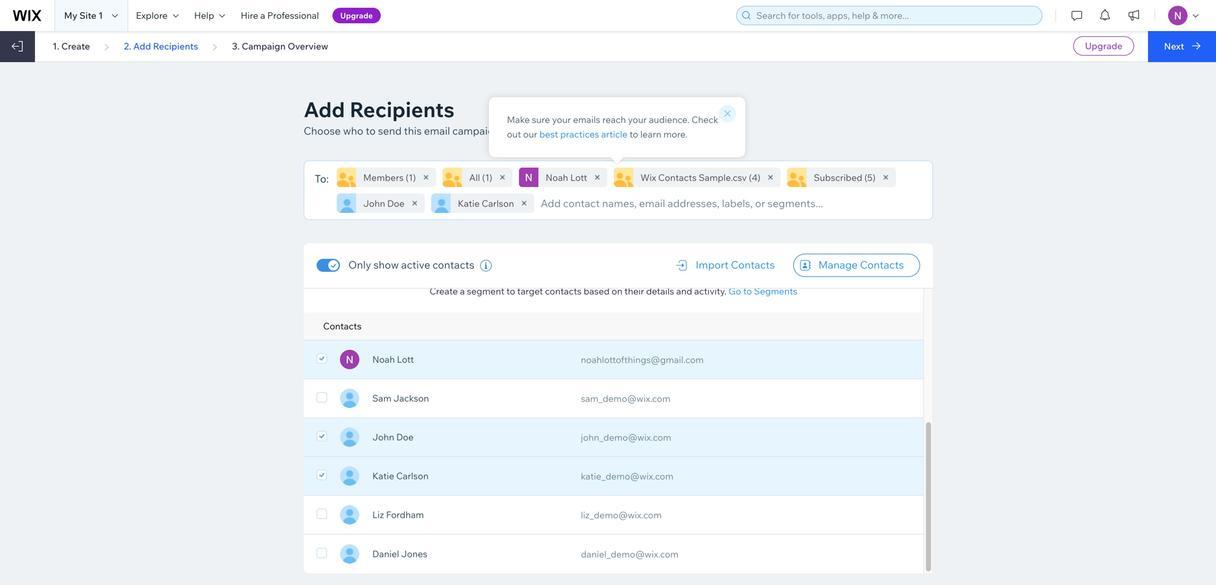 Task type: locate. For each thing, give the bounding box(es) containing it.
best
[[540, 129, 558, 140]]

carlson up fordham
[[396, 470, 429, 482]]

1 vertical spatial carlson
[[396, 470, 429, 482]]

john doe down the members
[[363, 198, 405, 209]]

1 horizontal spatial upgrade button
[[1074, 36, 1135, 56]]

lott up sam jackson
[[397, 354, 414, 365]]

katie down all
[[458, 198, 480, 209]]

0 horizontal spatial katie
[[372, 470, 394, 482]]

noah up sam
[[372, 354, 395, 365]]

john
[[363, 198, 385, 209], [372, 432, 394, 443]]

audience.
[[649, 114, 690, 125]]

0 horizontal spatial noah
[[372, 354, 395, 365]]

0 horizontal spatial a
[[260, 10, 265, 21]]

0 horizontal spatial upgrade
[[340, 11, 373, 20]]

members (1)
[[363, 172, 416, 183]]

help button
[[186, 0, 233, 31]]

doe down sam jackson
[[396, 432, 414, 443]]

contacts down only
[[323, 321, 362, 332]]

best practices article link
[[540, 129, 628, 140]]

manage contacts
[[819, 258, 904, 271]]

next button
[[1148, 31, 1216, 62]]

make
[[507, 114, 530, 125]]

recipients up the this
[[350, 96, 455, 122]]

contacts for manage
[[860, 258, 904, 271]]

segments
[[754, 286, 798, 297]]

0 vertical spatial upgrade button
[[333, 8, 381, 23]]

their
[[625, 286, 644, 297]]

contacts right manage
[[860, 258, 904, 271]]

recipients inside add recipients choose who to send this email campaign to.
[[350, 96, 455, 122]]

2 your from the left
[[628, 114, 647, 125]]

contacts right the target
[[545, 286, 582, 297]]

lott
[[570, 172, 587, 183], [397, 354, 414, 365]]

1 vertical spatial a
[[460, 286, 465, 297]]

to inside add recipients choose who to send this email campaign to.
[[366, 124, 376, 137]]

import
[[696, 258, 729, 271]]

all (1)
[[469, 172, 492, 183]]

daniel_demo@wix.com
[[581, 549, 679, 560]]

1 vertical spatial upgrade button
[[1074, 36, 1135, 56]]

upgrade for upgrade button to the left
[[340, 11, 373, 20]]

1 horizontal spatial noah
[[546, 172, 568, 183]]

who
[[343, 124, 363, 137]]

0 vertical spatial recipients
[[153, 40, 198, 52]]

1 vertical spatial katie carlson
[[372, 470, 429, 482]]

0 horizontal spatial carlson
[[396, 470, 429, 482]]

create
[[61, 40, 90, 52], [430, 286, 458, 297]]

1 vertical spatial john
[[372, 432, 394, 443]]

1 horizontal spatial a
[[460, 286, 465, 297]]

hire
[[241, 10, 258, 21]]

0 vertical spatial create
[[61, 40, 90, 52]]

sam
[[372, 393, 392, 404]]

0 vertical spatial katie carlson
[[458, 198, 514, 209]]

doe
[[387, 198, 405, 209], [396, 432, 414, 443]]

(1) right the members
[[406, 172, 416, 183]]

1 vertical spatial contacts
[[545, 286, 582, 297]]

(1) for members (1)
[[406, 172, 416, 183]]

0 vertical spatial carlson
[[482, 198, 514, 209]]

john down sam
[[372, 432, 394, 443]]

katie
[[458, 198, 480, 209], [372, 470, 394, 482]]

to:
[[315, 172, 329, 185]]

liz
[[372, 509, 384, 521]]

2. add recipients
[[124, 40, 198, 52]]

contacts right the "wix"
[[658, 172, 697, 183]]

0 vertical spatial add
[[133, 40, 151, 52]]

your up best
[[552, 114, 571, 125]]

only
[[348, 258, 371, 271]]

create right 1.
[[61, 40, 90, 52]]

doe down members (1)
[[387, 198, 405, 209]]

1 horizontal spatial your
[[628, 114, 647, 125]]

0 horizontal spatial add
[[133, 40, 151, 52]]

0 vertical spatial noah lott
[[546, 172, 587, 183]]

sam jackson
[[372, 393, 429, 404]]

fordham
[[386, 509, 424, 521]]

3. campaign overview
[[232, 40, 328, 52]]

activity.
[[694, 286, 727, 297]]

1 horizontal spatial katie carlson
[[458, 198, 514, 209]]

to.
[[503, 124, 515, 137]]

katie carlson up liz fordham in the left bottom of the page
[[372, 470, 429, 482]]

a left segment
[[460, 286, 465, 297]]

1 (1) from the left
[[406, 172, 416, 183]]

noah down best
[[546, 172, 568, 183]]

0 horizontal spatial katie carlson
[[372, 470, 429, 482]]

0 horizontal spatial noah lott
[[372, 354, 414, 365]]

recipients inside 2. add recipients "link"
[[153, 40, 198, 52]]

manage contacts link
[[793, 254, 920, 277]]

0 horizontal spatial (1)
[[406, 172, 416, 183]]

0 vertical spatial upgrade
[[340, 11, 373, 20]]

1 vertical spatial katie
[[372, 470, 394, 482]]

a right hire
[[260, 10, 265, 21]]

recipients down "explore"
[[153, 40, 198, 52]]

2.
[[124, 40, 131, 52]]

0 vertical spatial doe
[[387, 198, 405, 209]]

0 vertical spatial a
[[260, 10, 265, 21]]

0 horizontal spatial upgrade button
[[333, 8, 381, 23]]

1 horizontal spatial add
[[304, 96, 345, 122]]

a for segment
[[460, 286, 465, 297]]

3. campaign overview link
[[232, 40, 328, 52]]

to right go
[[743, 286, 752, 297]]

john doe
[[363, 198, 405, 209], [372, 432, 414, 443]]

carlson down all (1)
[[482, 198, 514, 209]]

katie carlson down all (1)
[[458, 198, 514, 209]]

next
[[1164, 40, 1185, 52]]

on
[[612, 286, 623, 297]]

upgrade button
[[333, 8, 381, 23], [1074, 36, 1135, 56]]

1 horizontal spatial carlson
[[482, 198, 514, 209]]

your
[[552, 114, 571, 125], [628, 114, 647, 125]]

to right who
[[366, 124, 376, 137]]

jones
[[401, 549, 428, 560]]

1 horizontal spatial (1)
[[482, 172, 492, 183]]

Search for tools, apps, help & more... field
[[753, 6, 1038, 25]]

carlson
[[482, 198, 514, 209], [396, 470, 429, 482]]

katie up liz
[[372, 470, 394, 482]]

(5)
[[865, 172, 876, 183]]

add inside add recipients choose who to send this email campaign to.
[[304, 96, 345, 122]]

sample.csv
[[699, 172, 747, 183]]

reach
[[603, 114, 626, 125]]

explore
[[136, 10, 168, 21]]

1 horizontal spatial create
[[430, 286, 458, 297]]

a for professional
[[260, 10, 265, 21]]

katie carlson
[[458, 198, 514, 209], [372, 470, 429, 482]]

contacts for wix
[[658, 172, 697, 183]]

1 vertical spatial add
[[304, 96, 345, 122]]

and
[[676, 286, 692, 297]]

to left learn
[[630, 129, 639, 140]]

lott down practices at the top left of the page
[[570, 172, 587, 183]]

noah lott down practices at the top left of the page
[[546, 172, 587, 183]]

1 horizontal spatial noah lott
[[546, 172, 587, 183]]

contacts
[[433, 258, 475, 271], [545, 286, 582, 297]]

0 vertical spatial noah
[[546, 172, 568, 183]]

add right 2.
[[133, 40, 151, 52]]

noah lott up sam jackson
[[372, 354, 414, 365]]

add up choose
[[304, 96, 345, 122]]

this
[[404, 124, 422, 137]]

0 horizontal spatial contacts
[[433, 258, 475, 271]]

subscribed (5)
[[814, 172, 876, 183]]

1 vertical spatial recipients
[[350, 96, 455, 122]]

1 horizontal spatial upgrade
[[1085, 40, 1123, 51]]

0 vertical spatial katie
[[458, 198, 480, 209]]

out
[[507, 129, 521, 140]]

john down the members
[[363, 198, 385, 209]]

contacts up go
[[731, 258, 775, 271]]

1 vertical spatial create
[[430, 286, 458, 297]]

(4)
[[749, 172, 761, 183]]

0 horizontal spatial your
[[552, 114, 571, 125]]

a inside 'link'
[[260, 10, 265, 21]]

1 horizontal spatial recipients
[[350, 96, 455, 122]]

1. create
[[53, 40, 90, 52]]

(1) right all
[[482, 172, 492, 183]]

0 vertical spatial john doe
[[363, 198, 405, 209]]

sure
[[532, 114, 550, 125]]

1 vertical spatial noah lott
[[372, 354, 414, 365]]

noah lott
[[546, 172, 587, 183], [372, 354, 414, 365]]

contacts right active
[[433, 258, 475, 271]]

1 horizontal spatial lott
[[570, 172, 587, 183]]

1 vertical spatial upgrade
[[1085, 40, 1123, 51]]

0 horizontal spatial lott
[[397, 354, 414, 365]]

2 (1) from the left
[[482, 172, 492, 183]]

john doe down sam jackson
[[372, 432, 414, 443]]

our
[[523, 129, 538, 140]]

0 horizontal spatial create
[[61, 40, 90, 52]]

add recipients choose who to send this email campaign to.
[[304, 96, 515, 137]]

add
[[133, 40, 151, 52], [304, 96, 345, 122]]

professional
[[267, 10, 319, 21]]

your up learn
[[628, 114, 647, 125]]

0 horizontal spatial recipients
[[153, 40, 198, 52]]

send
[[378, 124, 402, 137]]

create down active
[[430, 286, 458, 297]]

liz_demo@wix.com
[[581, 510, 662, 521]]



Task type: describe. For each thing, give the bounding box(es) containing it.
daniel jones
[[372, 549, 428, 560]]

campaign
[[242, 40, 286, 52]]

1
[[98, 10, 103, 21]]

hire a professional
[[241, 10, 319, 21]]

members
[[363, 172, 404, 183]]

manage
[[819, 258, 858, 271]]

emails
[[573, 114, 601, 125]]

campaign
[[453, 124, 500, 137]]

my
[[64, 10, 77, 21]]

check
[[692, 114, 719, 125]]

0 vertical spatial contacts
[[433, 258, 475, 271]]

my site 1
[[64, 10, 103, 21]]

0 vertical spatial lott
[[570, 172, 587, 183]]

go
[[729, 286, 741, 297]]

sam_demo@wix.com
[[581, 393, 671, 404]]

1. create link
[[53, 40, 90, 52]]

best practices article to learn more.
[[540, 129, 688, 140]]

(1) for all (1)
[[482, 172, 492, 183]]

subscribed
[[814, 172, 863, 183]]

segment
[[467, 286, 505, 297]]

only show active contacts
[[348, 258, 475, 271]]

site
[[79, 10, 96, 21]]

upgrade for bottom upgrade button
[[1085, 40, 1123, 51]]

1 horizontal spatial katie
[[458, 198, 480, 209]]

create inside "link"
[[61, 40, 90, 52]]

1 vertical spatial noah
[[372, 354, 395, 365]]

choose
[[304, 124, 341, 137]]

john_demo@wix.com
[[581, 432, 671, 443]]

wix
[[641, 172, 656, 183]]

learn
[[641, 129, 662, 140]]

2. add recipients link
[[124, 40, 198, 52]]

contacts for import
[[731, 258, 775, 271]]

hire a professional link
[[233, 0, 327, 31]]

all
[[469, 172, 480, 183]]

based
[[584, 286, 610, 297]]

liz fordham
[[372, 509, 424, 521]]

more.
[[664, 129, 688, 140]]

overview
[[288, 40, 328, 52]]

wix contacts sample.csv (4)
[[641, 172, 761, 183]]

1 horizontal spatial contacts
[[545, 286, 582, 297]]

Add contact names, email addresses, labels, or segments... text field
[[541, 194, 926, 213]]

katie_demo@wix.com
[[581, 471, 674, 482]]

3.
[[232, 40, 240, 52]]

0 vertical spatial john
[[363, 198, 385, 209]]

target
[[517, 286, 543, 297]]

article
[[601, 129, 628, 140]]

1 vertical spatial doe
[[396, 432, 414, 443]]

jackson
[[394, 393, 429, 404]]

details
[[646, 286, 674, 297]]

1.
[[53, 40, 59, 52]]

noahlottofthings@gmail.com
[[581, 354, 704, 366]]

active
[[401, 258, 430, 271]]

import contacts
[[696, 258, 775, 271]]

to left the target
[[507, 286, 515, 297]]

daniel
[[372, 549, 399, 560]]

import contacts link
[[669, 254, 791, 277]]

1 vertical spatial lott
[[397, 354, 414, 365]]

show
[[374, 258, 399, 271]]

create a segment to target contacts based on their details and activity. go to segments
[[430, 286, 798, 297]]

1 your from the left
[[552, 114, 571, 125]]

email
[[424, 124, 450, 137]]

practices
[[560, 129, 599, 140]]

make sure your emails reach your audience. check out our
[[507, 114, 719, 140]]

1 vertical spatial john doe
[[372, 432, 414, 443]]

help
[[194, 10, 214, 21]]

add inside "link"
[[133, 40, 151, 52]]



Task type: vqa. For each thing, say whether or not it's contained in the screenshot.
the left Recipients
yes



